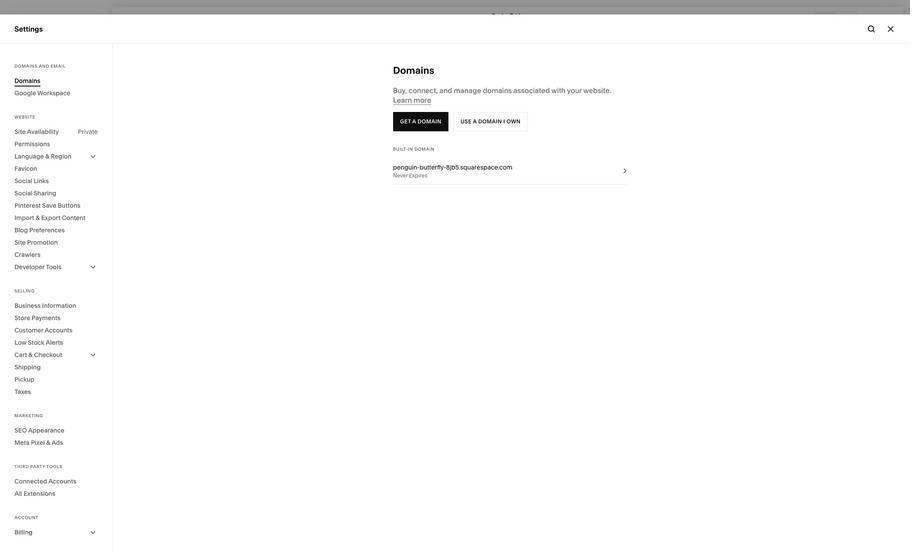 Task type: vqa. For each thing, say whether or not it's contained in the screenshot.
"Found""
no



Task type: describe. For each thing, give the bounding box(es) containing it.
payments
[[32, 314, 61, 322]]

language
[[14, 152, 44, 160]]

library
[[35, 438, 59, 446]]

jacob simon
[[35, 498, 67, 505]]

language & region link
[[14, 150, 98, 162]]

cart & checkout link
[[14, 349, 98, 361]]

learn
[[393, 96, 412, 105]]

developer
[[14, 263, 45, 271]]

1 marketing from the top
[[14, 86, 49, 95]]

meta
[[14, 439, 30, 447]]

edit button
[[116, 11, 140, 27]]

domains and email
[[14, 64, 66, 69]]

website.
[[584, 86, 612, 95]]

buttons
[[58, 202, 80, 209]]

workspace
[[37, 89, 70, 97]]

expires
[[409, 172, 428, 179]]

domain for use
[[479, 118, 502, 125]]

domain for get
[[418, 118, 442, 125]]

availability
[[27, 128, 59, 136]]

book
[[492, 12, 505, 19]]

use
[[461, 118, 472, 125]]

crawlers link
[[14, 249, 98, 261]]

connected accounts all extensions
[[14, 477, 76, 498]]

checkout
[[34, 351, 62, 359]]

book a table
[[492, 12, 524, 19]]

never
[[393, 172, 408, 179]]

site promotion link
[[14, 236, 98, 249]]

settings
[[14, 24, 43, 33]]

low stock alerts link
[[14, 336, 98, 349]]

website link
[[14, 54, 97, 65]]

ads
[[52, 439, 63, 447]]

acuity scheduling link
[[14, 133, 97, 144]]

get a domain
[[400, 118, 442, 125]]

private
[[78, 128, 98, 136]]

in
[[408, 147, 413, 152]]

shipping link
[[14, 361, 98, 373]]

business
[[14, 302, 41, 310]]

own
[[507, 118, 521, 125]]

selling link
[[14, 70, 97, 80]]

i
[[504, 118, 506, 125]]

learn more link
[[393, 96, 432, 105]]

analytics
[[14, 118, 45, 126]]

connected accounts link
[[14, 475, 98, 487]]

and inside buy, connect, and manage domains associated with your website. learn more
[[440, 86, 453, 95]]

2 selling from the top
[[14, 289, 35, 293]]

preferences
[[29, 226, 65, 234]]

tools inside 'dropdown button'
[[46, 263, 61, 271]]

jacob
[[35, 498, 50, 505]]

sharing
[[34, 189, 56, 197]]

marketing link
[[14, 86, 97, 96]]

use a domain i own
[[461, 118, 521, 125]]

edit
[[122, 16, 135, 22]]

built-in domain
[[393, 147, 435, 152]]

meta pixel & ads link
[[14, 437, 98, 449]]

2 marketing from the top
[[14, 413, 43, 418]]

domain for built-
[[415, 147, 435, 152]]

domains link
[[14, 75, 98, 87]]

acuity scheduling
[[14, 134, 75, 142]]

associated
[[514, 86, 550, 95]]

your
[[568, 86, 582, 95]]

promotion
[[27, 238, 58, 246]]

built-
[[393, 147, 408, 152]]

shipping pickup taxes
[[14, 363, 41, 396]]

buy,
[[393, 86, 407, 95]]

extensions
[[24, 490, 55, 498]]

penguin-
[[393, 163, 420, 171]]

developer tools
[[14, 263, 61, 271]]

blog
[[14, 226, 28, 234]]

favicon link
[[14, 162, 98, 175]]

scheduling
[[37, 134, 75, 142]]

third party tools
[[14, 464, 62, 469]]

more
[[414, 96, 432, 105]]

cart & checkout
[[14, 351, 62, 359]]

export
[[41, 214, 60, 222]]

customer
[[14, 326, 43, 334]]

asset
[[14, 438, 33, 446]]

1 social from the top
[[14, 177, 32, 185]]



Task type: locate. For each thing, give the bounding box(es) containing it.
& left ads
[[46, 439, 50, 447]]

domain right in
[[415, 147, 435, 152]]

pinterest
[[14, 202, 41, 209]]

google
[[14, 89, 36, 97]]

0 horizontal spatial and
[[39, 64, 49, 69]]

0 vertical spatial website
[[14, 54, 42, 63]]

links
[[34, 177, 49, 185]]

& left export
[[36, 214, 40, 222]]

low
[[14, 339, 26, 347]]

site down blog at top
[[14, 238, 26, 246]]

party
[[30, 464, 45, 469]]

& right cart
[[28, 351, 33, 359]]

2 horizontal spatial a
[[506, 12, 509, 19]]

seo appearance link
[[14, 424, 98, 437]]

1 vertical spatial selling
[[14, 289, 35, 293]]

customer accounts link
[[14, 324, 98, 336]]

with
[[552, 86, 566, 95]]

domain left i
[[479, 118, 502, 125]]

0 vertical spatial tools
[[46, 263, 61, 271]]

permissions
[[14, 140, 50, 148]]

accounts up all extensions link
[[48, 477, 76, 485]]

1 site from the top
[[14, 128, 26, 136]]

developer tools link
[[14, 261, 98, 273]]

website up site availability on the top of page
[[14, 115, 35, 119]]

0 vertical spatial accounts
[[45, 326, 73, 334]]

business information link
[[14, 300, 98, 312]]

& left region
[[45, 152, 49, 160]]

account
[[14, 515, 38, 520]]

1 vertical spatial tools
[[47, 464, 62, 469]]

1 vertical spatial and
[[440, 86, 453, 95]]

google workspace
[[14, 89, 70, 97]]

0 vertical spatial social
[[14, 177, 32, 185]]

content
[[62, 214, 86, 222]]

permissions link
[[14, 138, 98, 150]]

use a domain i own button
[[454, 112, 529, 131]]

import & export content link
[[14, 212, 98, 224]]

site down analytics
[[14, 128, 26, 136]]

developer tools button
[[14, 261, 98, 273]]

0 vertical spatial selling
[[14, 70, 37, 79]]

social up the pinterest
[[14, 189, 32, 197]]

google workspace link
[[14, 87, 98, 99]]

seo
[[14, 426, 27, 434]]

alerts
[[46, 339, 63, 347]]

all extensions link
[[14, 487, 98, 500]]

domain inside button
[[479, 118, 502, 125]]

billing
[[14, 528, 33, 536]]

2 website from the top
[[14, 115, 35, 119]]

a inside button
[[473, 118, 477, 125]]

& inside favicon social links social sharing pinterest save buttons import & export content blog preferences site promotion crawlers
[[36, 214, 40, 222]]

crawlers
[[14, 251, 40, 259]]

a right book
[[506, 12, 509, 19]]

0 vertical spatial and
[[39, 64, 49, 69]]

favicon
[[14, 165, 37, 173]]

website
[[14, 54, 42, 63], [14, 115, 35, 119]]

2 site from the top
[[14, 238, 26, 246]]

0 vertical spatial site
[[14, 128, 26, 136]]

0 vertical spatial marketing
[[14, 86, 49, 95]]

social links link
[[14, 175, 98, 187]]

third
[[14, 464, 29, 469]]

& inside seo appearance meta pixel & ads
[[46, 439, 50, 447]]

selling
[[14, 70, 37, 79], [14, 289, 35, 293]]

language & region button
[[14, 150, 98, 162]]

a right use
[[473, 118, 477, 125]]

social sharing link
[[14, 187, 98, 199]]

1 horizontal spatial and
[[440, 86, 453, 95]]

1 vertical spatial website
[[14, 115, 35, 119]]

table
[[510, 12, 524, 19]]

tools down crawlers link
[[46, 263, 61, 271]]

selling up business
[[14, 289, 35, 293]]

1 website from the top
[[14, 54, 42, 63]]

1 vertical spatial accounts
[[48, 477, 76, 485]]

tools
[[46, 263, 61, 271], [47, 464, 62, 469]]

connected
[[14, 477, 47, 485]]

1 horizontal spatial a
[[473, 118, 477, 125]]

domains
[[14, 64, 38, 69], [393, 65, 435, 76], [14, 77, 40, 85]]

& inside dropdown button
[[45, 152, 49, 160]]

taxes link
[[14, 386, 98, 398]]

social down favicon
[[14, 177, 32, 185]]

pixel
[[31, 439, 45, 447]]

a right get
[[413, 118, 417, 125]]

and left email on the top left of the page
[[39, 64, 49, 69]]

store payments link
[[14, 312, 98, 324]]

get a domain button
[[393, 112, 449, 131]]

asset library link
[[14, 437, 97, 448]]

a for use
[[473, 118, 477, 125]]

import
[[14, 214, 34, 222]]

selling down domains and email
[[14, 70, 37, 79]]

jacob simon button
[[13, 497, 97, 513]]

pickup
[[14, 376, 34, 383]]

0 horizontal spatial a
[[413, 118, 417, 125]]

a for book
[[506, 12, 509, 19]]

1 selling from the top
[[14, 70, 37, 79]]

asset library
[[14, 438, 59, 446]]

store
[[14, 314, 30, 322]]

8jb5.squarespace.com
[[447, 163, 513, 171]]

2 social from the top
[[14, 189, 32, 197]]

domain inside button
[[418, 118, 442, 125]]

domains
[[483, 86, 512, 95]]

penguin-butterfly-8jb5.squarespace.com never expires
[[393, 163, 513, 179]]

and left manage
[[440, 86, 453, 95]]

taxes
[[14, 388, 31, 396]]

seo appearance meta pixel & ads
[[14, 426, 64, 447]]

butterfly-
[[420, 163, 447, 171]]

get
[[400, 118, 411, 125]]

favicon social links social sharing pinterest save buttons import & export content blog preferences site promotion crawlers
[[14, 165, 86, 259]]

&
[[45, 152, 49, 160], [36, 214, 40, 222], [28, 351, 33, 359], [46, 439, 50, 447]]

stock
[[28, 339, 44, 347]]

shipping
[[14, 363, 41, 371]]

website up domains and email
[[14, 54, 42, 63]]

email
[[51, 64, 66, 69]]

1 vertical spatial marketing
[[14, 413, 43, 418]]

1 vertical spatial site
[[14, 238, 26, 246]]

tools up connected accounts link
[[47, 464, 62, 469]]

1 vertical spatial social
[[14, 189, 32, 197]]

pinterest save buttons link
[[14, 199, 98, 212]]

site
[[14, 128, 26, 136], [14, 238, 26, 246]]

help
[[14, 469, 30, 478]]

information
[[42, 302, 76, 310]]

acuity
[[14, 134, 36, 142]]

pickup link
[[14, 373, 98, 386]]

accounts up low stock alerts link
[[45, 326, 73, 334]]

site inside favicon social links social sharing pinterest save buttons import & export content blog preferences site promotion crawlers
[[14, 238, 26, 246]]

a for get
[[413, 118, 417, 125]]

marketing
[[14, 86, 49, 95], [14, 413, 43, 418]]

billing link
[[14, 526, 98, 538]]

cart
[[14, 351, 27, 359]]

a inside button
[[413, 118, 417, 125]]

accounts
[[45, 326, 73, 334], [48, 477, 76, 485]]

domain down more
[[418, 118, 442, 125]]

accounts inside connected accounts all extensions
[[48, 477, 76, 485]]

accounts inside business information store payments customer accounts low stock alerts
[[45, 326, 73, 334]]

& inside dropdown button
[[28, 351, 33, 359]]



